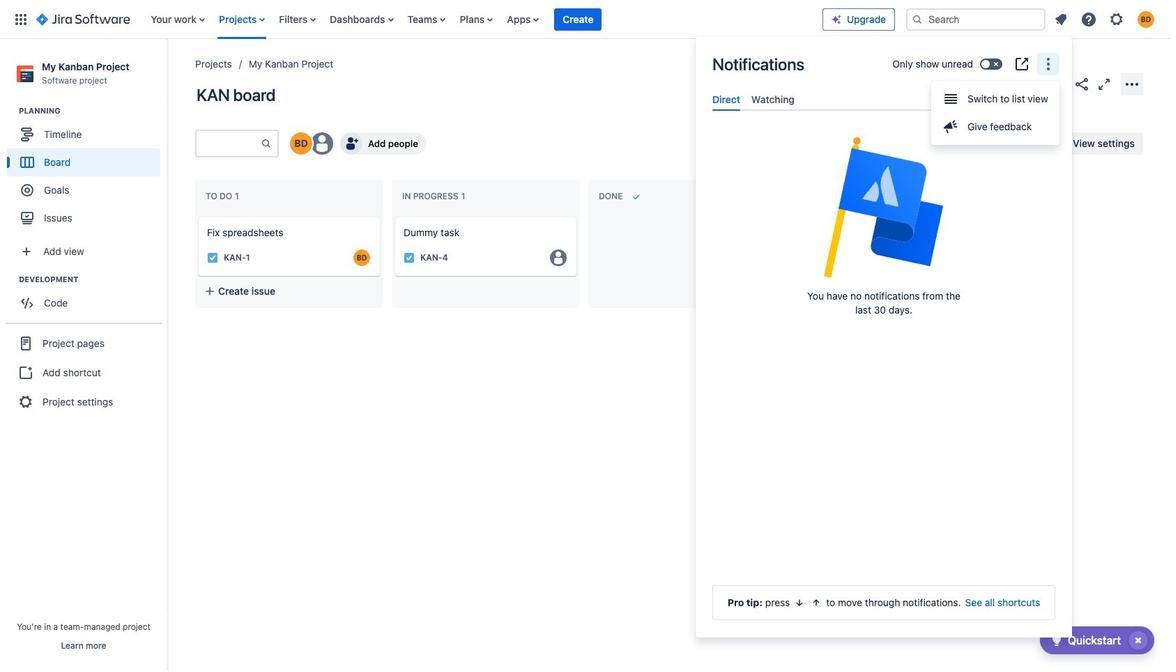 Task type: locate. For each thing, give the bounding box(es) containing it.
2 create issue image from the left
[[386, 208, 402, 225]]

check image
[[1049, 632, 1065, 649]]

Search field
[[907, 8, 1046, 30]]

goal image
[[21, 184, 33, 197]]

banner
[[0, 0, 1172, 39]]

import image
[[886, 135, 902, 152]]

in progress element
[[402, 191, 468, 202]]

tab panel
[[707, 111, 1061, 124]]

0 horizontal spatial list
[[144, 0, 823, 39]]

1 heading from the top
[[19, 105, 167, 117]]

None search field
[[907, 8, 1046, 30]]

tab list
[[707, 88, 1061, 111]]

create issue image down to do element
[[189, 208, 206, 225]]

planning image
[[2, 103, 19, 119]]

dialog
[[696, 36, 1072, 638]]

list item
[[555, 0, 602, 39]]

your profile and settings image
[[1138, 11, 1155, 28]]

arrow down image
[[795, 598, 806, 609]]

heading
[[19, 105, 167, 117], [19, 274, 167, 285]]

jira software image
[[36, 11, 130, 28], [36, 11, 130, 28]]

more actions image
[[1124, 76, 1141, 92]]

1 horizontal spatial list
[[1049, 7, 1163, 32]]

sidebar navigation image
[[152, 56, 183, 84]]

Search this board text field
[[197, 131, 261, 156]]

create issue image for in progress element
[[386, 208, 402, 225]]

more image
[[1040, 56, 1057, 73]]

1 horizontal spatial create issue image
[[386, 208, 402, 225]]

0 vertical spatial heading
[[19, 105, 167, 117]]

search image
[[912, 14, 923, 25]]

create issue image down in progress element
[[386, 208, 402, 225]]

1 create issue image from the left
[[189, 208, 206, 225]]

1 vertical spatial heading
[[19, 274, 167, 285]]

primary element
[[8, 0, 823, 39]]

create issue image
[[189, 208, 206, 225], [386, 208, 402, 225]]

0 horizontal spatial create issue image
[[189, 208, 206, 225]]

2 heading from the top
[[19, 274, 167, 285]]

list
[[144, 0, 823, 39], [1049, 7, 1163, 32]]

task image
[[404, 252, 415, 264]]

group
[[932, 81, 1060, 145], [7, 105, 167, 237], [7, 274, 167, 322], [6, 323, 162, 422]]



Task type: describe. For each thing, give the bounding box(es) containing it.
to do element
[[206, 191, 242, 202]]

open notifications in a new tab image
[[1014, 56, 1031, 73]]

task image
[[207, 252, 218, 264]]

heading for development icon
[[19, 274, 167, 285]]

notifications image
[[1053, 11, 1070, 28]]

settings image
[[1109, 11, 1125, 28]]

arrow up image
[[811, 598, 822, 609]]

appswitcher icon image
[[13, 11, 29, 28]]

enter full screen image
[[1096, 76, 1113, 92]]

create issue image for to do element
[[189, 208, 206, 225]]

add people image
[[343, 135, 360, 152]]

dismiss quickstart image
[[1128, 630, 1150, 652]]

star kan board image
[[1052, 76, 1068, 92]]

help image
[[1081, 11, 1098, 28]]

heading for planning icon
[[19, 105, 167, 117]]

sidebar element
[[0, 39, 167, 672]]

development image
[[2, 271, 19, 288]]



Task type: vqa. For each thing, say whether or not it's contained in the screenshot.
'Search' field
yes



